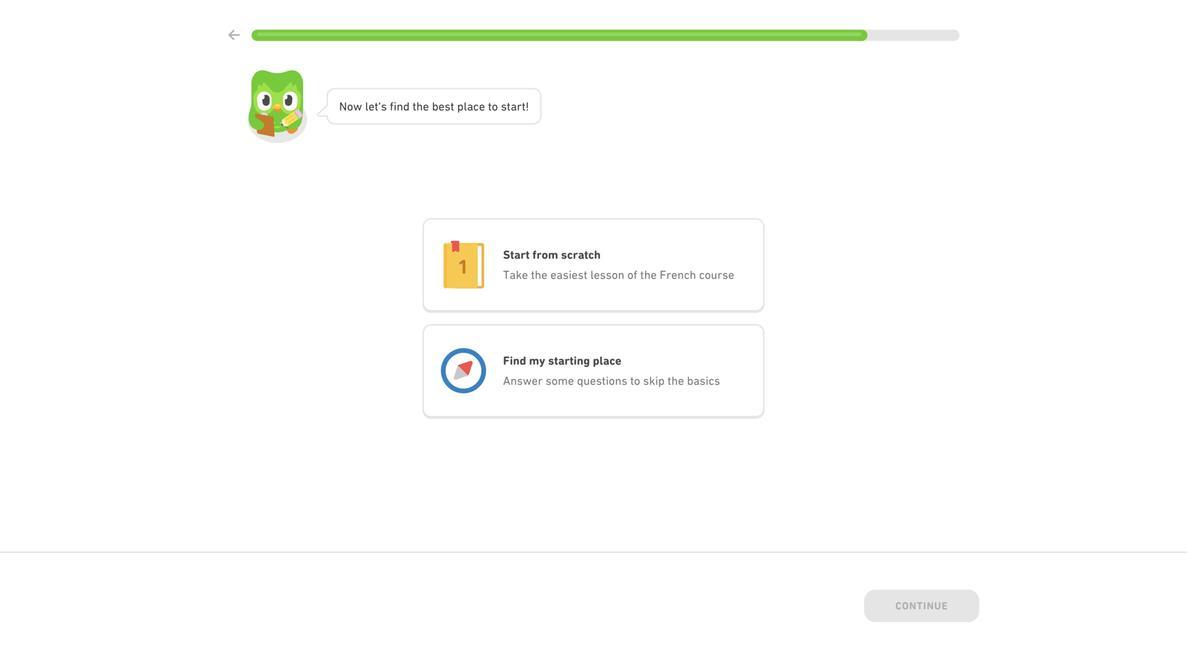 Task type: vqa. For each thing, say whether or not it's contained in the screenshot.
о
no



Task type: describe. For each thing, give the bounding box(es) containing it.
1 horizontal spatial the
[[641, 268, 657, 282]]

2 l from the left
[[464, 100, 467, 113]]

place
[[593, 354, 622, 368]]

n
[[339, 100, 347, 113]]

5 t from the left
[[507, 100, 511, 113]]

to
[[631, 374, 641, 388]]

my
[[529, 354, 546, 368]]

1 t from the left
[[375, 100, 379, 113]]

questions
[[577, 374, 628, 388]]

of
[[628, 268, 638, 282]]

r
[[517, 100, 522, 113]]

some
[[546, 374, 574, 388]]

continue
[[896, 600, 949, 613]]

1 a from the left
[[467, 100, 474, 113]]

skip
[[644, 374, 665, 388]]

w
[[353, 100, 362, 113]]

4 e from the left
[[479, 100, 485, 113]]

easiest
[[551, 268, 588, 282]]

6 t from the left
[[522, 100, 526, 113]]

1 s from the left
[[381, 100, 387, 113]]

start from scratch take the easiest lesson of the french course
[[503, 248, 735, 282]]

answer
[[503, 374, 543, 388]]

2 e from the left
[[423, 100, 429, 113]]

n o w l e t ' s f i n d t h e b e s t
[[339, 100, 455, 113]]

the inside the find my starting place answer some questions to skip the basics
[[668, 374, 685, 388]]

2 a from the left
[[511, 100, 517, 113]]



Task type: locate. For each thing, give the bounding box(es) containing it.
3 t from the left
[[451, 100, 455, 113]]

the right of on the top right of the page
[[641, 268, 657, 282]]

none radio containing find my starting place
[[423, 325, 765, 419]]

None radio
[[423, 218, 765, 313]]

!
[[526, 100, 529, 113]]

s
[[381, 100, 387, 113], [445, 100, 451, 113], [501, 100, 507, 113]]

o right the c
[[492, 100, 498, 113]]

the
[[531, 268, 548, 282], [641, 268, 657, 282], [668, 374, 685, 388]]

1 l from the left
[[365, 100, 369, 113]]

e left p
[[439, 100, 445, 113]]

d
[[403, 100, 410, 113]]

a right p
[[467, 100, 474, 113]]

start
[[503, 248, 530, 262]]

s left 'r'
[[501, 100, 507, 113]]

o
[[347, 100, 353, 113], [492, 100, 498, 113]]

a
[[467, 100, 474, 113], [511, 100, 517, 113]]

3 e from the left
[[439, 100, 445, 113]]

0 horizontal spatial o
[[347, 100, 353, 113]]

basics
[[687, 374, 721, 388]]

continue button
[[865, 590, 980, 626]]

french
[[660, 268, 697, 282]]

3 s from the left
[[501, 100, 507, 113]]

0 horizontal spatial a
[[467, 100, 474, 113]]

4 t from the left
[[488, 100, 492, 113]]

1 horizontal spatial s
[[445, 100, 451, 113]]

none radio containing start from scratch
[[423, 218, 765, 313]]

t o s t a r t !
[[488, 100, 529, 113]]

a left ! at top
[[511, 100, 517, 113]]

1 horizontal spatial o
[[492, 100, 498, 113]]

t
[[375, 100, 379, 113], [413, 100, 417, 113], [451, 100, 455, 113], [488, 100, 492, 113], [507, 100, 511, 113], [522, 100, 526, 113]]

e right p
[[479, 100, 485, 113]]

o for n
[[347, 100, 353, 113]]

0 horizontal spatial l
[[365, 100, 369, 113]]

0 horizontal spatial s
[[381, 100, 387, 113]]

0 horizontal spatial the
[[531, 268, 548, 282]]

i
[[394, 100, 397, 113]]

2 o from the left
[[492, 100, 498, 113]]

None radio
[[423, 325, 765, 419]]

p l a c e
[[457, 100, 485, 113]]

e left the '
[[369, 100, 375, 113]]

1 o from the left
[[347, 100, 353, 113]]

f
[[390, 100, 394, 113]]

l
[[365, 100, 369, 113], [464, 100, 467, 113]]

find my starting place answer some questions to skip the basics
[[503, 354, 721, 388]]

the down 'from'
[[531, 268, 548, 282]]

progress bar
[[252, 30, 960, 41]]

2 horizontal spatial the
[[668, 374, 685, 388]]

h
[[417, 100, 423, 113]]

s right b
[[445, 100, 451, 113]]

the right the skip
[[668, 374, 685, 388]]

o left the '
[[347, 100, 353, 113]]

s left f
[[381, 100, 387, 113]]

scratch
[[561, 248, 601, 262]]

find
[[503, 354, 527, 368]]

o for t
[[492, 100, 498, 113]]

starting
[[548, 354, 590, 368]]

'
[[379, 100, 381, 113]]

l right w
[[365, 100, 369, 113]]

course
[[700, 268, 735, 282]]

take
[[503, 268, 528, 282]]

n
[[397, 100, 403, 113]]

l left the c
[[464, 100, 467, 113]]

lesson
[[591, 268, 625, 282]]

p
[[457, 100, 464, 113]]

2 horizontal spatial s
[[501, 100, 507, 113]]

2 s from the left
[[445, 100, 451, 113]]

1 e from the left
[[369, 100, 375, 113]]

e left b
[[423, 100, 429, 113]]

e
[[369, 100, 375, 113], [423, 100, 429, 113], [439, 100, 445, 113], [479, 100, 485, 113]]

c
[[474, 100, 479, 113]]

from
[[533, 248, 559, 262]]

1 horizontal spatial a
[[511, 100, 517, 113]]

2 t from the left
[[413, 100, 417, 113]]

1 horizontal spatial l
[[464, 100, 467, 113]]

b
[[432, 100, 439, 113]]



